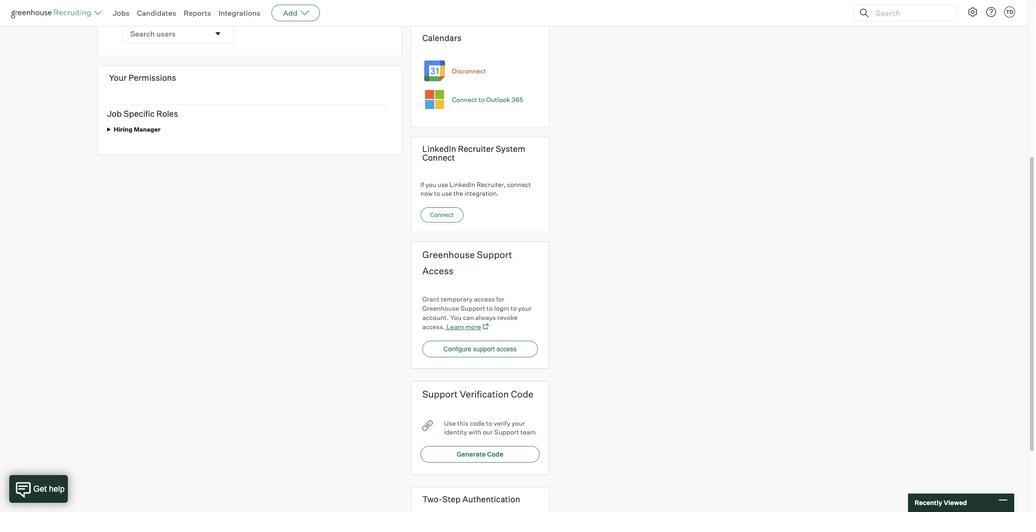Task type: locate. For each thing, give the bounding box(es) containing it.
your
[[109, 72, 127, 83]]

temporary
[[441, 295, 473, 303]]

linkedin up the
[[450, 181, 476, 188]]

use left the
[[442, 190, 452, 197]]

manager
[[134, 126, 161, 133]]

1 horizontal spatial access
[[497, 345, 517, 353]]

linkedin
[[423, 144, 456, 154], [450, 181, 476, 188]]

you
[[426, 181, 437, 188]]

to inside 'if you use linkedin recruiter, connect now to use the integration.'
[[434, 190, 440, 197]]

system
[[496, 144, 526, 154]]

code
[[470, 419, 485, 427]]

jobs link
[[113, 8, 130, 18]]

0 vertical spatial greenhouse
[[423, 249, 475, 260]]

to up revoke
[[511, 304, 517, 312]]

greenhouse inside grant temporary access for greenhouse support to login to your account. you can always revoke access.
[[423, 304, 459, 312]]

connect up 'you'
[[423, 153, 455, 163]]

your
[[519, 304, 532, 312], [512, 419, 526, 427]]

support verification code
[[423, 388, 534, 400]]

access right support
[[497, 345, 517, 353]]

add button
[[272, 5, 320, 21]]

support
[[477, 249, 513, 260], [461, 304, 486, 312], [423, 388, 458, 400], [495, 428, 519, 436]]

recently
[[915, 499, 943, 507]]

support up use
[[423, 388, 458, 400]]

authentication
[[463, 494, 521, 504]]

access left "for"
[[474, 295, 495, 303]]

1 vertical spatial linkedin
[[450, 181, 476, 188]]

connect to outlook 365
[[452, 96, 524, 103]]

greenhouse up account. at the bottom of page
[[423, 304, 459, 312]]

1 vertical spatial access
[[497, 345, 517, 353]]

td
[[1007, 9, 1014, 15]]

None field
[[123, 24, 234, 43]]

emails
[[240, 7, 263, 16]]

connect for connect link
[[430, 211, 454, 218]]

code
[[511, 388, 534, 400], [487, 450, 504, 458]]

your inside "use this code to verify your identity with our support team"
[[512, 419, 526, 427]]

0 vertical spatial access
[[474, 295, 495, 303]]

generate code
[[457, 450, 504, 458]]

code inside button
[[487, 450, 504, 458]]

jobs
[[113, 8, 130, 18]]

from
[[264, 7, 281, 16]]

2 vertical spatial connect
[[430, 211, 454, 218]]

greenhouse up access
[[423, 249, 475, 260]]

access inside 'button'
[[497, 345, 517, 353]]

365
[[512, 96, 524, 103]]

greenhouse inside 'greenhouse support access'
[[423, 249, 475, 260]]

configure support access
[[444, 345, 517, 353]]

our
[[483, 428, 493, 436]]

1 vertical spatial greenhouse
[[423, 304, 459, 312]]

access inside grant temporary access for greenhouse support to login to your account. you can always revoke access.
[[474, 295, 495, 303]]

recruiter
[[458, 144, 494, 154]]

use this code to verify your identity with our support team
[[444, 419, 536, 436]]

connect down disconnect
[[452, 96, 478, 103]]

td button
[[1003, 5, 1018, 19]]

connect to outlook 365 link
[[452, 96, 524, 103]]

Search text field
[[874, 6, 949, 20]]

0 vertical spatial connect
[[452, 96, 478, 103]]

recently viewed
[[915, 499, 968, 507]]

1 vertical spatial code
[[487, 450, 504, 458]]

toggle flyout image
[[213, 29, 223, 38]]

with
[[469, 428, 482, 436]]

0 vertical spatial your
[[519, 304, 532, 312]]

disconnect
[[452, 67, 486, 75]]

support up "for"
[[477, 249, 513, 260]]

grant
[[423, 295, 440, 303]]

1 vertical spatial connect
[[423, 153, 455, 163]]

1 greenhouse from the top
[[423, 249, 475, 260]]

code right verification
[[511, 388, 534, 400]]

0 horizontal spatial access
[[474, 295, 495, 303]]

greenhouse recruiting image
[[11, 7, 94, 18]]

1 vertical spatial use
[[442, 190, 452, 197]]

support up the can at left bottom
[[461, 304, 486, 312]]

use right 'you'
[[438, 181, 448, 188]]

Search users text field
[[123, 24, 210, 43]]

to up our
[[486, 419, 493, 427]]

address
[[294, 7, 322, 16]]

to right now
[[434, 190, 440, 197]]

code down our
[[487, 450, 504, 458]]

0 vertical spatial use
[[438, 181, 448, 188]]

support down "verify"
[[495, 428, 519, 436]]

access
[[474, 295, 495, 303], [497, 345, 517, 353]]

generate
[[457, 450, 486, 458]]

for
[[497, 295, 505, 303]]

to left send
[[213, 7, 220, 16]]

1 horizontal spatial code
[[511, 388, 534, 400]]

roles
[[157, 109, 178, 119]]

allow
[[123, 7, 142, 16]]

0 vertical spatial linkedin
[[423, 144, 456, 154]]

to
[[213, 7, 220, 16], [479, 96, 485, 103], [434, 190, 440, 197], [487, 304, 493, 312], [511, 304, 517, 312], [486, 419, 493, 427]]

connect down now
[[430, 211, 454, 218]]

use
[[444, 419, 456, 427]]

people
[[188, 7, 212, 16]]

always
[[476, 314, 496, 321]]

0 horizontal spatial code
[[487, 450, 504, 458]]

linkedin left recruiter
[[423, 144, 456, 154]]

1 vertical spatial your
[[512, 419, 526, 427]]

use
[[438, 181, 448, 188], [442, 190, 452, 197]]

your up team
[[512, 419, 526, 427]]

calendars
[[423, 33, 462, 43]]

your right login
[[519, 304, 532, 312]]

2 greenhouse from the top
[[423, 304, 459, 312]]

greenhouse
[[423, 249, 475, 260], [423, 304, 459, 312]]



Task type: describe. For each thing, give the bounding box(es) containing it.
your inside grant temporary access for greenhouse support to login to your account. you can always revoke access.
[[519, 304, 532, 312]]

linkedin recruiter system connect
[[423, 144, 526, 163]]

integrations
[[219, 8, 261, 18]]

configure support access button
[[423, 341, 538, 357]]

generate code button
[[421, 446, 540, 463]]

connect for connect to outlook 365
[[452, 96, 478, 103]]

connect link
[[421, 207, 464, 223]]

if you use linkedin recruiter, connect now to use the integration.
[[421, 181, 531, 197]]

if
[[421, 181, 424, 188]]

identity
[[444, 428, 467, 436]]

to left 'outlook'
[[479, 96, 485, 103]]

my
[[282, 7, 293, 16]]

job specific roles
[[107, 109, 178, 119]]

learn more
[[447, 323, 481, 331]]

connect
[[507, 181, 531, 188]]

step
[[443, 494, 461, 504]]

permissions
[[129, 72, 176, 83]]

revoke
[[498, 314, 518, 321]]

to up always
[[487, 304, 493, 312]]

support
[[474, 345, 495, 353]]

can
[[463, 314, 474, 321]]

reports
[[184, 8, 211, 18]]

recruiter,
[[477, 181, 506, 188]]

learn more link
[[445, 323, 489, 331]]

configure
[[444, 345, 472, 353]]

add
[[283, 8, 298, 18]]

the
[[454, 190, 463, 197]]

allow only specific people to send emails from my address
[[123, 7, 322, 16]]

learn
[[447, 323, 464, 331]]

connect inside linkedin recruiter system connect
[[423, 153, 455, 163]]

login
[[495, 304, 510, 312]]

access.
[[423, 323, 445, 331]]

access
[[423, 265, 454, 277]]

specific
[[160, 7, 186, 16]]

job
[[107, 109, 122, 119]]

specific
[[124, 109, 155, 119]]

team
[[521, 428, 536, 436]]

hiring
[[114, 126, 133, 133]]

candidates
[[137, 8, 176, 18]]

verify
[[494, 419, 511, 427]]

account.
[[423, 314, 449, 321]]

two-step authentication
[[423, 494, 521, 504]]

candidates link
[[137, 8, 176, 18]]

two-
[[423, 494, 443, 504]]

td button
[[1005, 6, 1016, 18]]

grant temporary access for greenhouse support to login to your account. you can always revoke access.
[[423, 295, 532, 331]]

integrations link
[[219, 8, 261, 18]]

linkedin inside linkedin recruiter system connect
[[423, 144, 456, 154]]

support inside grant temporary access for greenhouse support to login to your account. you can always revoke access.
[[461, 304, 486, 312]]

access for temporary
[[474, 295, 495, 303]]

disconnect link
[[452, 67, 486, 75]]

0 vertical spatial code
[[511, 388, 534, 400]]

configure image
[[968, 6, 979, 18]]

more
[[466, 323, 481, 331]]

hiring manager
[[114, 126, 161, 133]]

reports link
[[184, 8, 211, 18]]

support inside 'greenhouse support access'
[[477, 249, 513, 260]]

to inside "use this code to verify your identity with our support team"
[[486, 419, 493, 427]]

verification
[[460, 388, 509, 400]]

only
[[144, 7, 158, 16]]

access for support
[[497, 345, 517, 353]]

integration.
[[465, 190, 499, 197]]

linkedin inside 'if you use linkedin recruiter, connect now to use the integration.'
[[450, 181, 476, 188]]

outlook
[[487, 96, 510, 103]]

now
[[421, 190, 433, 197]]

send
[[222, 7, 239, 16]]

this
[[457, 419, 469, 427]]

you
[[451, 314, 462, 321]]

viewed
[[944, 499, 968, 507]]

greenhouse support access
[[423, 249, 513, 277]]

support inside "use this code to verify your identity with our support team"
[[495, 428, 519, 436]]

your permissions
[[109, 72, 176, 83]]



Task type: vqa. For each thing, say whether or not it's contained in the screenshot.
the rightmost access
yes



